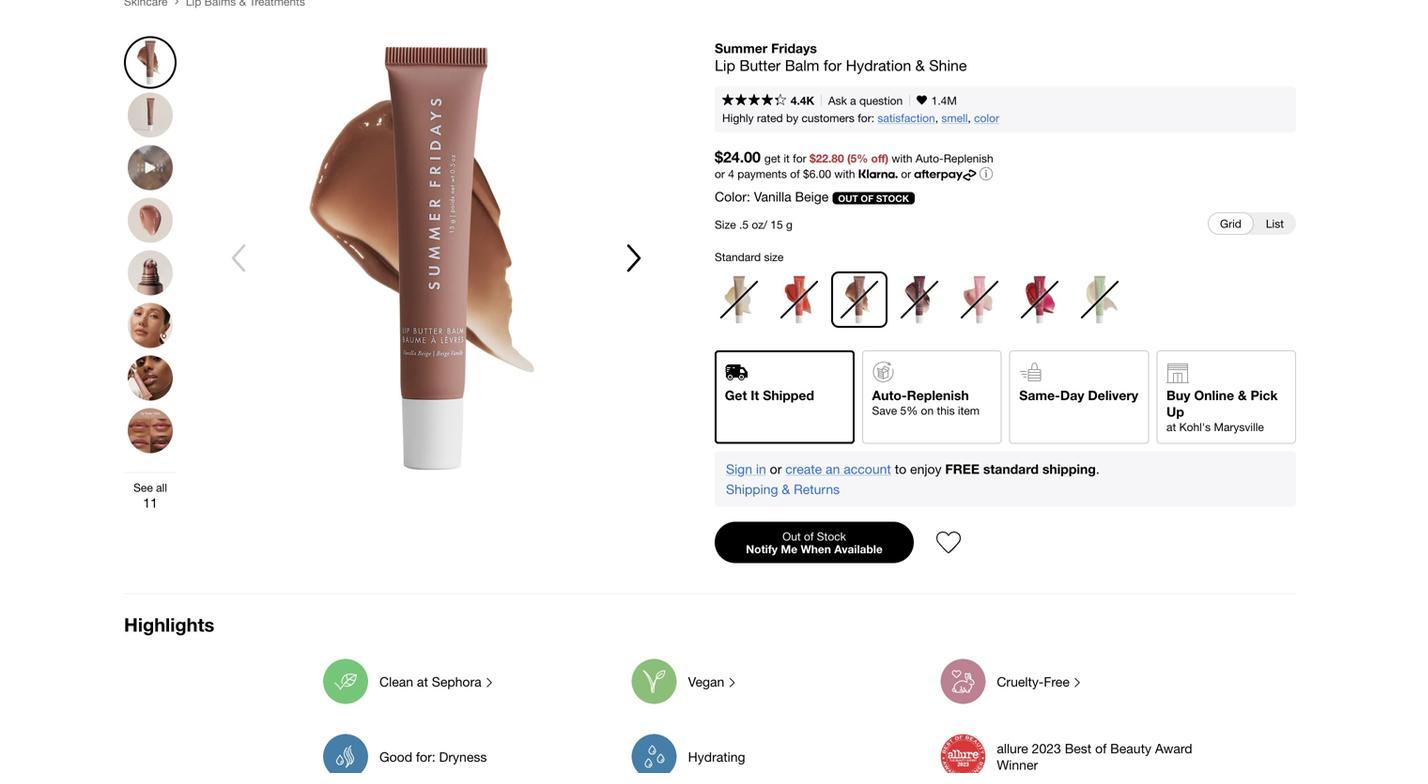 Task type: describe. For each thing, give the bounding box(es) containing it.
color button
[[971, 107, 1004, 129]]

create
[[786, 461, 822, 477]]

get
[[725, 387, 747, 403]]

it
[[751, 387, 760, 403]]

| ask a question |
[[820, 93, 911, 107]]

color: vanilla beige out of stock
[[715, 189, 909, 204]]

at inside clean at sephora button
[[417, 674, 428, 690]]

4.4k link
[[723, 94, 815, 108]]

highly rated by customers for: satisfaction , smell , color
[[723, 111, 1000, 125]]

$6.00
[[803, 167, 832, 180]]

shipping
[[1043, 461, 1096, 477]]

clean at sephora image
[[323, 659, 368, 704]]

standard
[[715, 250, 761, 264]]

pick
[[1251, 387, 1278, 403]]

$22.80
[[810, 152, 844, 165]]

out of stock notify me when available
[[746, 530, 883, 556]]

day
[[1061, 387, 1085, 403]]

.
[[1096, 461, 1100, 477]]

11
[[143, 495, 158, 511]]

free
[[1044, 674, 1070, 690]]

shipped
[[763, 387, 815, 403]]

highlights
[[124, 614, 214, 636]]

size
[[764, 250, 784, 264]]

kohl's
[[1180, 420, 1211, 433]]

vegan button
[[632, 659, 911, 704]]

4.4k
[[791, 94, 815, 107]]

available
[[835, 542, 883, 556]]

0 horizontal spatial for:
[[416, 749, 436, 765]]

in
[[756, 461, 767, 477]]

15
[[771, 218, 783, 231]]

sign
[[726, 461, 753, 477]]

same-day delivery
[[1020, 387, 1139, 403]]

on
[[921, 404, 934, 417]]

item
[[958, 404, 980, 417]]

for inside summer fridays lip butter balm for hydration & shine
[[824, 57, 842, 74]]

vegan
[[688, 674, 725, 690]]

list button
[[1254, 212, 1297, 235]]

it
[[784, 152, 790, 165]]

sign in button
[[726, 461, 767, 477]]

smell
[[942, 111, 968, 125]]

good for: hair dryness image
[[323, 734, 368, 773]]

g
[[786, 218, 793, 231]]

smell button
[[938, 107, 972, 129]]

cruelty-free button
[[941, 659, 1220, 704]]

beige
[[795, 189, 829, 204]]

allure 2023 best of beauty award winner image
[[941, 734, 986, 773]]

summer fridays link
[[715, 40, 817, 56]]

returns
[[794, 482, 840, 497]]

satisfaction
[[878, 111, 936, 125]]

lip
[[715, 57, 736, 74]]

online
[[1195, 387, 1235, 403]]

out inside color: vanilla beige out of stock
[[838, 193, 858, 204]]

by
[[786, 111, 799, 125]]

all
[[156, 481, 167, 494]]

standard size
[[715, 250, 784, 264]]

or for or
[[898, 167, 915, 180]]

highly
[[723, 111, 754, 125]]

1 | from the left
[[820, 93, 823, 106]]

sephora
[[432, 674, 482, 690]]

good for: dryness
[[380, 749, 487, 765]]

clean at sephora
[[380, 674, 482, 690]]

vegan image
[[632, 659, 677, 704]]

size
[[715, 218, 736, 231]]

same-
[[1020, 387, 1061, 403]]

of inside color: vanilla beige out of stock
[[861, 193, 874, 204]]

up
[[1167, 404, 1185, 419]]

at inside buy online & pick up at kohl's marysville
[[1167, 420, 1177, 433]]

of inside out of stock notify me when available
[[804, 530, 814, 543]]

2 | from the left
[[909, 93, 911, 106]]

allure 2023 best of beauty award winner
[[997, 741, 1193, 773]]

hydrating
[[688, 749, 746, 765]]

question
[[860, 94, 903, 107]]

delivery
[[1088, 387, 1139, 403]]

an
[[826, 461, 840, 477]]

to
[[895, 461, 907, 477]]

grid button
[[1208, 212, 1254, 235]]

clean at sephora button
[[323, 659, 602, 704]]

shipping
[[726, 482, 778, 497]]

get it shipped
[[725, 387, 815, 403]]

& inside sign in or create an account to enjoy free standard shipping . shipping & returns
[[782, 482, 790, 497]]

butter
[[740, 57, 781, 74]]

auto- inside auto-replenish save 5% on this item
[[873, 387, 907, 403]]

of left $6.00
[[790, 167, 800, 180]]

customers
[[802, 111, 855, 125]]

(5%
[[848, 152, 868, 165]]

winner
[[997, 757, 1038, 773]]



Task type: vqa. For each thing, say whether or not it's contained in the screenshot.
Stock to the right
yes



Task type: locate. For each thing, give the bounding box(es) containing it.
notify
[[746, 542, 778, 556]]

get
[[765, 152, 781, 165]]

0 vertical spatial for:
[[858, 111, 875, 125]]

shipping & returns button
[[719, 474, 848, 505]]

auto-
[[916, 152, 944, 165], [873, 387, 907, 403]]

auto- up "afterpay" image at the right top of the page
[[916, 152, 944, 165]]

vanilla
[[754, 189, 792, 204]]

0 horizontal spatial or
[[715, 167, 725, 180]]

2 horizontal spatial &
[[1238, 387, 1247, 403]]

size .5 oz/ 15 g
[[715, 218, 793, 231]]

1 horizontal spatial &
[[916, 57, 925, 74]]

replenish
[[944, 152, 994, 165], [907, 387, 969, 403]]

of
[[790, 167, 800, 180], [861, 193, 874, 204], [804, 530, 814, 543], [1096, 741, 1107, 757]]

$24.00 get it for $22.80 (5% off) with auto-replenish
[[715, 148, 994, 166]]

standard
[[984, 461, 1039, 477]]

allure
[[997, 741, 1029, 757]]

1 horizontal spatial or
[[770, 461, 782, 477]]

or 4 payments of $6.00 with
[[715, 167, 856, 180]]

& inside summer fridays lip butter balm for hydration & shine
[[916, 57, 925, 74]]

with down "$24.00 get it for $22.80 (5% off) with auto-replenish"
[[835, 167, 856, 180]]

1 horizontal spatial for:
[[858, 111, 875, 125]]

auto-replenish save 5% on this item
[[873, 387, 980, 417]]

beauty
[[1111, 741, 1152, 757]]

0 vertical spatial stock
[[877, 193, 909, 204]]

1 horizontal spatial auto-
[[916, 152, 944, 165]]

or
[[715, 167, 725, 180], [898, 167, 915, 180], [770, 461, 782, 477]]

afterpay image
[[915, 170, 977, 181]]

me
[[781, 542, 798, 556]]

1 vertical spatial with
[[835, 167, 856, 180]]

of inside allure 2023 best of beauty award winner
[[1096, 741, 1107, 757]]

or right 'in'
[[770, 461, 782, 477]]

& down create
[[782, 482, 790, 497]]

replenish up learn more image
[[944, 152, 994, 165]]

0 vertical spatial at
[[1167, 420, 1177, 433]]

, left "color"
[[968, 111, 971, 125]]

& left pick
[[1238, 387, 1247, 403]]

0 vertical spatial &
[[916, 57, 925, 74]]

1 horizontal spatial ,
[[968, 111, 971, 125]]

,
[[936, 111, 939, 125], [968, 111, 971, 125]]

balm
[[785, 57, 820, 74]]

award
[[1156, 741, 1193, 757]]

0 horizontal spatial for
[[793, 152, 807, 165]]

when
[[801, 542, 831, 556]]

account
[[844, 461, 892, 477]]

fridays
[[772, 40, 817, 56]]

a
[[851, 94, 857, 107]]

with right off)
[[892, 152, 913, 165]]

out right beige
[[838, 193, 858, 204]]

of right the best
[[1096, 741, 1107, 757]]

0 horizontal spatial |
[[820, 93, 823, 106]]

or inside sign in or create an account to enjoy free standard shipping . shipping & returns
[[770, 461, 782, 477]]

& left shine
[[916, 57, 925, 74]]

replenish inside "$24.00 get it for $22.80 (5% off) with auto-replenish"
[[944, 152, 994, 165]]

0 vertical spatial replenish
[[944, 152, 994, 165]]

cruelty-
[[997, 674, 1044, 690]]

good
[[380, 749, 413, 765]]

for:
[[858, 111, 875, 125], [416, 749, 436, 765]]

hydrating image
[[632, 734, 677, 773]]

1 vertical spatial at
[[417, 674, 428, 690]]

color
[[974, 111, 1000, 125]]

oz/
[[752, 218, 768, 231]]

1 vertical spatial for
[[793, 152, 807, 165]]

stock down klarna icon
[[877, 193, 909, 204]]

clean
[[380, 674, 413, 690]]

klarna image
[[859, 169, 898, 179]]

2 , from the left
[[968, 111, 971, 125]]

marysville
[[1214, 420, 1265, 433]]

see all 11
[[134, 481, 167, 511]]

replenish up the this
[[907, 387, 969, 403]]

1 horizontal spatial |
[[909, 93, 911, 106]]

0 vertical spatial out
[[838, 193, 858, 204]]

color:
[[715, 189, 751, 204]]

1 vertical spatial &
[[1238, 387, 1247, 403]]

0 horizontal spatial stock
[[817, 530, 847, 543]]

with
[[892, 152, 913, 165], [835, 167, 856, 180]]

enjoy
[[911, 461, 942, 477]]

for right it
[[793, 152, 807, 165]]

cruelty free image
[[941, 659, 986, 704]]

rated
[[757, 111, 783, 125]]

buy online & pick up at kohl's marysville
[[1167, 387, 1282, 433]]

1 , from the left
[[936, 111, 939, 125]]

1 horizontal spatial out
[[838, 193, 858, 204]]

& inside buy online & pick up at kohl's marysville
[[1238, 387, 1247, 403]]

, left smell
[[936, 111, 939, 125]]

| left ask
[[820, 93, 823, 106]]

summer
[[715, 40, 768, 56]]

| up satisfaction button
[[909, 93, 911, 106]]

at down up
[[1167, 420, 1177, 433]]

5%
[[901, 404, 918, 417]]

1 vertical spatial for:
[[416, 749, 436, 765]]

4.5 stars element
[[723, 94, 786, 108]]

or down "$24.00 get it for $22.80 (5% off) with auto-replenish"
[[898, 167, 915, 180]]

ask a question link
[[823, 89, 909, 112]]

or for or 4 payments of $6.00 with
[[715, 167, 725, 180]]

replenish inside auto-replenish save 5% on this item
[[907, 387, 969, 403]]

out
[[838, 193, 858, 204], [783, 530, 801, 543]]

1 vertical spatial stock
[[817, 530, 847, 543]]

out right the notify on the right of the page
[[783, 530, 801, 543]]

0 horizontal spatial ,
[[936, 111, 939, 125]]

.5
[[739, 218, 749, 231]]

1 vertical spatial out
[[783, 530, 801, 543]]

this
[[937, 404, 955, 417]]

dryness
[[439, 749, 487, 765]]

summer fridays lip butter balm for hydration & shine
[[715, 40, 967, 74]]

stock inside color: vanilla beige out of stock
[[877, 193, 909, 204]]

2 horizontal spatial or
[[898, 167, 915, 180]]

0 horizontal spatial auto-
[[873, 387, 907, 403]]

of down klarna icon
[[861, 193, 874, 204]]

video image
[[128, 145, 173, 190]]

with inside "$24.00 get it for $22.80 (5% off) with auto-replenish"
[[892, 152, 913, 165]]

1 horizontal spatial at
[[1167, 420, 1177, 433]]

&
[[916, 57, 925, 74], [1238, 387, 1247, 403], [782, 482, 790, 497]]

see
[[134, 481, 153, 494]]

stock right the me
[[817, 530, 847, 543]]

for
[[824, 57, 842, 74], [793, 152, 807, 165]]

out inside out of stock notify me when available
[[783, 530, 801, 543]]

save
[[873, 404, 898, 417]]

1 horizontal spatial with
[[892, 152, 913, 165]]

best
[[1065, 741, 1092, 757]]

0 vertical spatial auto-
[[916, 152, 944, 165]]

for: right good
[[416, 749, 436, 765]]

at
[[1167, 420, 1177, 433], [417, 674, 428, 690]]

0 horizontal spatial &
[[782, 482, 790, 497]]

for right balm
[[824, 57, 842, 74]]

learn more image
[[980, 167, 993, 180]]

$24.00
[[715, 148, 761, 166]]

satisfaction button
[[874, 107, 939, 129]]

1 vertical spatial auto-
[[873, 387, 907, 403]]

at right clean
[[417, 674, 428, 690]]

or left 4
[[715, 167, 725, 180]]

1.4m
[[932, 94, 957, 107]]

4
[[728, 167, 735, 180]]

0 horizontal spatial out
[[783, 530, 801, 543]]

off)
[[872, 152, 889, 165]]

1 horizontal spatial stock
[[877, 193, 909, 204]]

0 horizontal spatial with
[[835, 167, 856, 180]]

1 horizontal spatial for
[[824, 57, 842, 74]]

0 vertical spatial with
[[892, 152, 913, 165]]

list
[[1267, 217, 1284, 230]]

shine
[[929, 57, 967, 74]]

0 horizontal spatial at
[[417, 674, 428, 690]]

for: down | ask a question |
[[858, 111, 875, 125]]

ask
[[829, 94, 847, 107]]

hydration
[[846, 57, 912, 74]]

2 vertical spatial &
[[782, 482, 790, 497]]

stock inside out of stock notify me when available
[[817, 530, 847, 543]]

create an account button
[[786, 461, 892, 477]]

for inside "$24.00 get it for $22.80 (5% off) with auto-replenish"
[[793, 152, 807, 165]]

of right the me
[[804, 530, 814, 543]]

1 vertical spatial replenish
[[907, 387, 969, 403]]

auto- up save
[[873, 387, 907, 403]]

auto- inside "$24.00 get it for $22.80 (5% off) with auto-replenish"
[[916, 152, 944, 165]]

free
[[946, 461, 980, 477]]

0 vertical spatial for
[[824, 57, 842, 74]]



